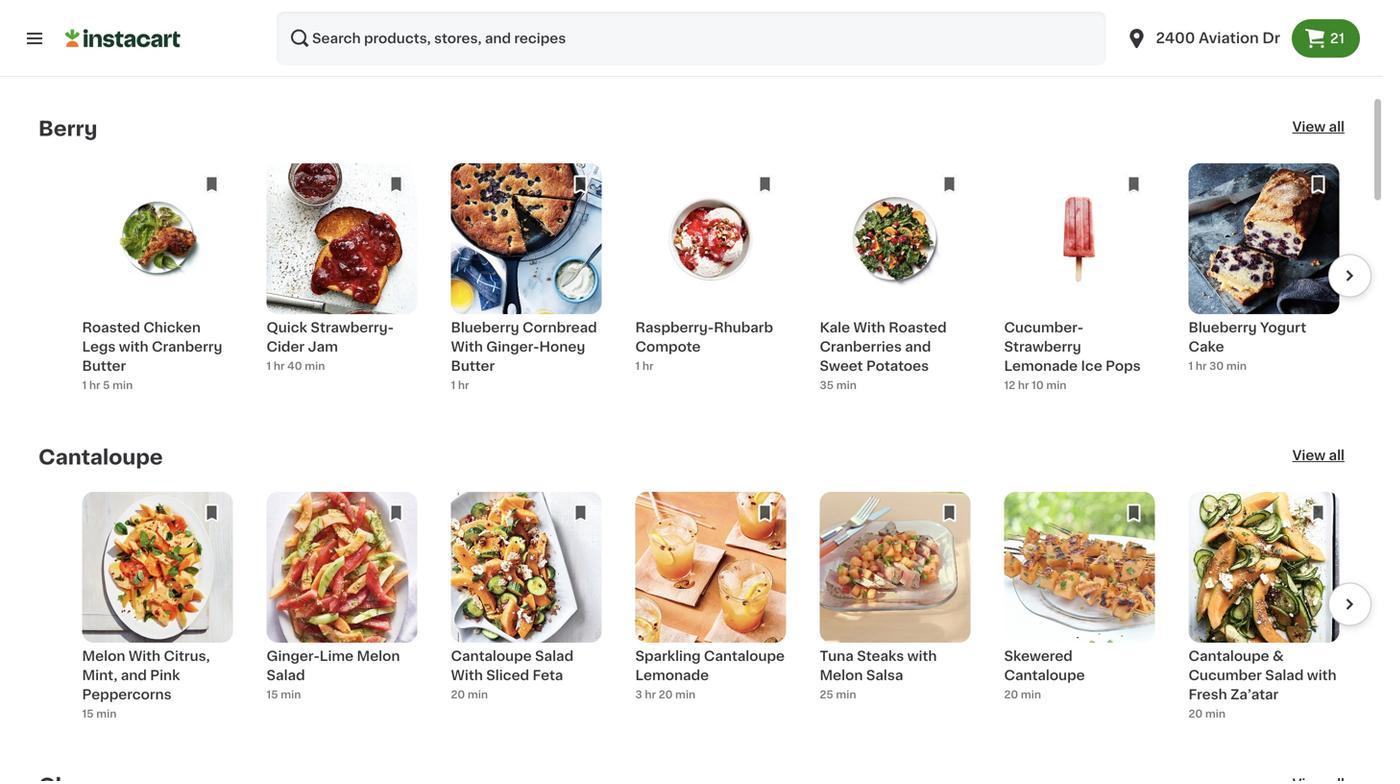 Task type: describe. For each thing, give the bounding box(es) containing it.
sparkling
[[636, 649, 701, 663]]

raspberry-
[[636, 321, 714, 334]]

chocolate inside chocolate chip- banana snack cake 1 hr 5 min
[[1189, 0, 1261, 6]]

blueberry for with
[[451, 321, 519, 334]]

recipe card group containing tuna steaks with melon salsa
[[820, 492, 971, 728]]

hr for blueberry yogurt cake
[[1196, 361, 1207, 371]]

35
[[820, 380, 834, 390]]

cucumber- strawberry lemonade ice pops
[[1004, 321, 1141, 373]]

min down fresh
[[1206, 708, 1226, 719]]

butter for with
[[451, 359, 495, 373]]

sparkling cantaloupe lemonade
[[636, 649, 785, 682]]

20 for skewered cantaloupe
[[1004, 689, 1019, 700]]

sliced
[[486, 669, 529, 682]]

banana inside banana pudding with shaved dark chocolate
[[820, 0, 872, 6]]

ginger- inside blueberry cornbread with ginger-honey butter
[[486, 340, 539, 353]]

quick strawberry- cider jam
[[267, 321, 394, 353]]

recipe card group containing sparkling cantaloupe lemonade
[[636, 492, 786, 728]]

recipe card group containing cantaloupe & cucumber salad with fresh za'atar
[[1189, 492, 1340, 728]]

with inside blueberry cornbread with ginger-honey butter
[[451, 340, 483, 353]]

strawberry-
[[311, 321, 394, 334]]

melon inside tuna steaks with melon salsa
[[820, 669, 863, 682]]

15 for ginger-lime melon salad
[[267, 689, 278, 700]]

pie
[[512, 11, 534, 25]]

view all for berry
[[1293, 120, 1345, 133]]

salad for melon
[[267, 669, 305, 682]]

cantaloupe inside sparkling cantaloupe lemonade
[[704, 649, 785, 663]]

cucumber
[[1189, 669, 1262, 682]]

recipe card group containing ginger-lime melon salad
[[267, 492, 417, 728]]

10 inside recipe card group
[[1032, 380, 1044, 390]]

view all for cantaloupe
[[1293, 448, 1345, 462]]

peanut-brittle bread pudding
[[1004, 0, 1147, 25]]

15 for melon with citrus, mint, and pink peppercorns
[[82, 708, 94, 719]]

salsa
[[866, 669, 904, 682]]

view all link for berry
[[1293, 117, 1345, 140]]

25
[[820, 689, 834, 700]]

cornbread
[[523, 321, 597, 334]]

maple
[[82, 11, 125, 25]]

yogurt
[[1260, 321, 1307, 334]]

4
[[451, 32, 458, 43]]

35 min
[[820, 380, 857, 390]]

min inside chocolate chip- banana snack cake 1 hr 5 min
[[1219, 32, 1240, 43]]

pudding inside homemade banana- pudding pie 4 hr 40 min
[[451, 11, 509, 25]]

acai coconut smoothie bowl 10 min
[[267, 0, 371, 43]]

pudding inside banana pudding with shaved dark chocolate
[[875, 0, 933, 6]]

banana pudding with shaved dark chocolate link
[[820, 0, 971, 71]]

hr for roasted chicken legs with cranberry butter
[[89, 380, 100, 390]]

tuna steaks with melon salsa
[[820, 649, 937, 682]]

coconut
[[300, 0, 361, 6]]

bread
[[1106, 0, 1147, 6]]

banana-
[[535, 0, 593, 6]]

20 for cantaloupe & cucumber salad with fresh za'atar
[[1189, 708, 1203, 719]]

chocolate chip- banana snack cake 1 hr 5 min
[[1189, 0, 1326, 43]]

1 2400 aviation dr button from the left
[[1114, 12, 1292, 65]]

min down the sliced
[[468, 689, 488, 700]]

melon with citrus, mint, and pink peppercorns
[[82, 649, 210, 701]]

5 inside recipe card group
[[103, 380, 110, 390]]

30
[[1210, 361, 1224, 371]]

40 inside homemade banana- pudding pie 4 hr 40 min
[[475, 32, 489, 43]]

cider
[[267, 340, 305, 353]]

recipe card group containing cantaloupe salad with sliced feta
[[451, 492, 602, 728]]

and inside coffee, oat, and maple smoothie 15 min
[[170, 0, 196, 6]]

cake inside blueberry yogurt cake
[[1189, 340, 1225, 353]]

hr for raspberry-rhubarb compote
[[643, 361, 654, 371]]

kale
[[820, 321, 850, 334]]

12
[[1004, 380, 1016, 390]]

min inside homemade banana- pudding pie 4 hr 40 min
[[492, 32, 512, 43]]

rhubarb
[[714, 321, 773, 334]]

hr for sparkling cantaloupe lemonade
[[645, 689, 656, 700]]

1 hr for raspberry-rhubarb compote
[[636, 361, 654, 371]]

hr for quick strawberry- cider jam
[[274, 361, 285, 371]]

Search field
[[277, 12, 1106, 65]]

view all link for cantaloupe
[[1293, 446, 1345, 469]]

ginger-lime melon salad
[[267, 649, 400, 682]]

tuna
[[820, 649, 854, 663]]

skewered
[[1004, 649, 1073, 663]]

peanut-
[[1004, 0, 1060, 6]]

mint,
[[82, 669, 117, 682]]

oat,
[[137, 0, 167, 6]]

melon inside melon with citrus, mint, and pink peppercorns
[[82, 649, 125, 663]]

honey
[[539, 340, 585, 353]]

citrus,
[[164, 649, 210, 663]]

roasted inside roasted chicken legs with cranberry butter
[[82, 321, 140, 334]]

1 inside chocolate chip- banana snack cake 1 hr 5 min
[[1189, 32, 1193, 43]]

smoothie inside acai coconut smoothie bowl 10 min
[[267, 11, 334, 25]]

cantaloupe inside cantaloupe salad with sliced feta
[[451, 649, 532, 663]]

sweet
[[820, 359, 863, 373]]

roasted chicken legs with cranberry butter
[[82, 321, 222, 373]]

shaved
[[820, 11, 871, 25]]

strawberry
[[1004, 340, 1082, 353]]

min right 25
[[836, 689, 857, 700]]

cantaloupe salad with sliced feta
[[451, 649, 574, 682]]

smoothie inside coffee, oat, and maple smoothie 15 min
[[128, 11, 195, 25]]

min inside acai coconut smoothie bowl 10 min
[[281, 32, 301, 43]]

chicken
[[143, 321, 201, 334]]

15 min for ginger-lime melon salad
[[267, 689, 301, 700]]

recipe card group containing kale with roasted cranberries and sweet potatoes
[[820, 163, 971, 400]]

min inside coffee, oat, and maple smoothie 15 min
[[96, 32, 117, 43]]

1 hr 30 min
[[1189, 361, 1247, 371]]

min right 30
[[1227, 361, 1247, 371]]

1 hr 5 min
[[82, 380, 133, 390]]

dr
[[1263, 31, 1281, 45]]

feta
[[533, 669, 563, 682]]

jam
[[308, 340, 338, 353]]

blueberry yogurt cake
[[1189, 321, 1307, 353]]

20 min for cantaloupe & cucumber salad with fresh za'atar
[[1189, 708, 1226, 719]]

2400
[[1156, 31, 1196, 45]]

steaks
[[857, 649, 904, 663]]

banana pudding with shaved dark chocolate
[[820, 0, 966, 44]]

2400 aviation dr
[[1156, 31, 1281, 45]]

min down legs on the top left of the page
[[113, 380, 133, 390]]

recipe card group containing blueberry yogurt cake
[[1189, 163, 1340, 400]]

pops
[[1106, 359, 1141, 373]]

2 2400 aviation dr button from the left
[[1125, 12, 1281, 65]]

1 for roasted chicken legs with cranberry butter
[[82, 380, 87, 390]]

min down ginger-lime melon salad
[[281, 689, 301, 700]]

and for melon with citrus, mint, and pink peppercorns
[[121, 669, 147, 682]]

blueberry for cake
[[1189, 321, 1257, 334]]

homemade banana- pudding pie 4 hr 40 min
[[451, 0, 593, 43]]

dark
[[875, 11, 908, 25]]

skewered cantaloupe
[[1004, 649, 1085, 682]]



Task type: locate. For each thing, give the bounding box(es) containing it.
None search field
[[277, 12, 1106, 65]]

banana up shaved
[[820, 0, 872, 6]]

hr inside chocolate chip- banana snack cake 1 hr 5 min
[[1196, 32, 1207, 43]]

20 min down the sliced
[[451, 689, 488, 700]]

1 horizontal spatial 10
[[1032, 380, 1044, 390]]

15 down the maple
[[82, 32, 94, 43]]

cantaloupe down 1 hr 5 min
[[38, 447, 163, 467]]

0 horizontal spatial 10
[[267, 32, 279, 43]]

0 vertical spatial 40
[[475, 32, 489, 43]]

0 vertical spatial chocolate
[[1189, 0, 1261, 6]]

1 view all from the top
[[1293, 120, 1345, 133]]

10
[[267, 32, 279, 43], [1032, 380, 1044, 390]]

banana inside chocolate chip- banana snack cake 1 hr 5 min
[[1189, 11, 1241, 25]]

butter inside roasted chicken legs with cranberry butter
[[82, 359, 126, 373]]

1 horizontal spatial ginger-
[[486, 340, 539, 353]]

0 horizontal spatial 15 min
[[82, 708, 117, 719]]

2400 aviation dr button
[[1114, 12, 1292, 65], [1125, 12, 1281, 65]]

lemonade inside sparkling cantaloupe lemonade
[[636, 669, 709, 682]]

1 down blueberry cornbread with ginger-honey butter
[[451, 380, 456, 390]]

1 vertical spatial cake
[[1189, 340, 1225, 353]]

with inside cantaloupe salad with sliced feta
[[451, 669, 483, 682]]

salad inside cantaloupe salad with sliced feta
[[535, 649, 574, 663]]

1 horizontal spatial 15 min
[[267, 689, 301, 700]]

melon right lime
[[357, 649, 400, 663]]

smoothie down acai
[[267, 11, 334, 25]]

20 down fresh
[[1189, 708, 1203, 719]]

blueberry up 1 hr 30 min
[[1189, 321, 1257, 334]]

2 roasted from the left
[[889, 321, 947, 334]]

butter inside blueberry cornbread with ginger-honey butter
[[451, 359, 495, 373]]

lemonade for strawberry
[[1004, 359, 1078, 373]]

ice
[[1081, 359, 1103, 373]]

20 for cantaloupe salad with sliced feta
[[451, 689, 465, 700]]

hr down compote on the top of page
[[643, 361, 654, 371]]

with up cranberries at the right top
[[854, 321, 886, 334]]

snack
[[1244, 11, 1287, 25]]

chocolate-banana grahams link
[[636, 0, 786, 71]]

hr right 3
[[645, 689, 656, 700]]

2 smoothie from the left
[[267, 11, 334, 25]]

1 horizontal spatial 40
[[475, 32, 489, 43]]

1 for raspberry-rhubarb compote
[[636, 361, 640, 371]]

1 vertical spatial 5
[[103, 380, 110, 390]]

0 horizontal spatial lemonade
[[636, 669, 709, 682]]

hr left 30
[[1196, 361, 1207, 371]]

1 butter from the left
[[82, 359, 126, 373]]

cantaloupe & cucumber salad with fresh za'atar
[[1189, 649, 1337, 701]]

2 view all from the top
[[1293, 448, 1345, 462]]

with inside the cantaloupe & cucumber salad with fresh za'atar
[[1307, 669, 1337, 682]]

recipe card group containing roasted chicken legs with cranberry butter
[[82, 163, 233, 400]]

0 vertical spatial all
[[1329, 120, 1345, 133]]

2 horizontal spatial pudding
[[1004, 11, 1062, 25]]

0 horizontal spatial cake
[[1189, 340, 1225, 353]]

hr for cucumber- strawberry lemonade ice pops
[[1018, 380, 1029, 390]]

2 horizontal spatial and
[[905, 340, 931, 353]]

20
[[451, 689, 465, 700], [659, 689, 673, 700], [1004, 689, 1019, 700], [1189, 708, 1203, 719]]

coffee,
[[82, 0, 134, 6]]

15 down ginger-lime melon salad
[[267, 689, 278, 700]]

0 vertical spatial 15
[[82, 32, 94, 43]]

0 horizontal spatial 40
[[287, 361, 302, 371]]

20 min down skewered cantaloupe
[[1004, 689, 1041, 700]]

0 horizontal spatial 5
[[103, 380, 110, 390]]

item carousel region
[[38, 163, 1372, 400], [38, 492, 1372, 728]]

1 hr 40 min
[[267, 361, 325, 371]]

cake up 30
[[1189, 340, 1225, 353]]

0 horizontal spatial roasted
[[82, 321, 140, 334]]

min down jam
[[305, 361, 325, 371]]

0 horizontal spatial melon
[[82, 649, 125, 663]]

20 down cantaloupe salad with sliced feta
[[451, 689, 465, 700]]

hr down blueberry cornbread with ginger-honey butter
[[458, 380, 469, 390]]

fresh
[[1189, 688, 1228, 701]]

hr inside homemade banana- pudding pie 4 hr 40 min
[[461, 32, 472, 43]]

1 vertical spatial view all
[[1293, 448, 1345, 462]]

1 left 30
[[1189, 361, 1193, 371]]

1 down legs on the top left of the page
[[82, 380, 87, 390]]

pudding inside peanut-brittle bread pudding
[[1004, 11, 1062, 25]]

10 inside acai coconut smoothie bowl 10 min
[[267, 32, 279, 43]]

0 vertical spatial cake
[[1290, 11, 1326, 25]]

1 hr down blueberry cornbread with ginger-honey butter
[[451, 380, 469, 390]]

chocolate-
[[636, 0, 714, 6]]

recipe card group containing raspberry-rhubarb compote
[[636, 163, 786, 400]]

1 horizontal spatial 20 min
[[1004, 689, 1041, 700]]

1 hr down compote on the top of page
[[636, 361, 654, 371]]

1 vertical spatial lemonade
[[636, 669, 709, 682]]

blueberry inside blueberry cornbread with ginger-honey butter
[[451, 321, 519, 334]]

hr down legs on the top left of the page
[[89, 380, 100, 390]]

lemonade inside 'cucumber- strawberry lemonade ice pops'
[[1004, 359, 1078, 373]]

2 view from the top
[[1293, 448, 1326, 462]]

0 horizontal spatial and
[[121, 669, 147, 682]]

cake inside chocolate chip- banana snack cake 1 hr 5 min
[[1290, 11, 1326, 25]]

ginger- inside ginger-lime melon salad
[[267, 649, 320, 663]]

with left the sliced
[[451, 669, 483, 682]]

15 inside coffee, oat, and maple smoothie 15 min
[[82, 32, 94, 43]]

and inside kale with roasted cranberries and sweet potatoes
[[905, 340, 931, 353]]

cranberries
[[820, 340, 902, 353]]

1 vertical spatial 10
[[1032, 380, 1044, 390]]

2 horizontal spatial banana
[[1189, 11, 1241, 25]]

min
[[96, 32, 117, 43], [281, 32, 301, 43], [492, 32, 512, 43], [1219, 32, 1240, 43], [305, 361, 325, 371], [1227, 361, 1247, 371], [113, 380, 133, 390], [837, 380, 857, 390], [1047, 380, 1067, 390], [281, 689, 301, 700], [468, 689, 488, 700], [675, 689, 696, 700], [836, 689, 857, 700], [1021, 689, 1041, 700], [96, 708, 117, 719], [1206, 708, 1226, 719]]

1 hr for blueberry cornbread with ginger-honey butter
[[451, 380, 469, 390]]

lemonade down the strawberry
[[1004, 359, 1078, 373]]

2 blueberry from the left
[[1189, 321, 1257, 334]]

lemonade for cantaloupe
[[636, 669, 709, 682]]

20 min for skewered cantaloupe
[[1004, 689, 1041, 700]]

cranberry
[[152, 340, 222, 353]]

1 for quick strawberry- cider jam
[[267, 361, 271, 371]]

0 horizontal spatial butter
[[82, 359, 126, 373]]

20 down skewered cantaloupe
[[1004, 689, 1019, 700]]

kale with roasted cranberries and sweet potatoes
[[820, 321, 947, 373]]

cantaloupe down skewered
[[1004, 669, 1085, 682]]

aviation
[[1199, 31, 1259, 45]]

1 vertical spatial 40
[[287, 361, 302, 371]]

1 vertical spatial and
[[905, 340, 931, 353]]

&
[[1273, 649, 1284, 663]]

1 all from the top
[[1329, 120, 1345, 133]]

pudding down peanut-
[[1004, 11, 1062, 25]]

ginger-
[[486, 340, 539, 353], [267, 649, 320, 663]]

chocolate down shaved
[[820, 31, 892, 44]]

banana inside chocolate-banana grahams
[[714, 0, 766, 6]]

recipe card group containing melon with citrus, mint, and pink peppercorns
[[82, 492, 233, 728]]

salad inside the cantaloupe & cucumber salad with fresh za'atar
[[1266, 669, 1304, 682]]

1 item carousel region from the top
[[38, 163, 1372, 400]]

0 vertical spatial item carousel region
[[38, 163, 1372, 400]]

1 horizontal spatial 5
[[1210, 32, 1217, 43]]

brittle
[[1060, 0, 1103, 6]]

0 horizontal spatial ginger-
[[267, 649, 320, 663]]

salad for cucumber
[[1266, 669, 1304, 682]]

20 right 3
[[659, 689, 673, 700]]

min down acai
[[281, 32, 301, 43]]

1 horizontal spatial pudding
[[875, 0, 933, 6]]

0 horizontal spatial 1 hr
[[451, 380, 469, 390]]

salad
[[535, 649, 574, 663], [267, 669, 305, 682], [1266, 669, 1304, 682]]

20 min down fresh
[[1189, 708, 1226, 719]]

0 horizontal spatial banana
[[714, 0, 766, 6]]

2 horizontal spatial salad
[[1266, 669, 1304, 682]]

0 vertical spatial 15 min
[[267, 689, 301, 700]]

cake down chip-
[[1290, 11, 1326, 25]]

hr
[[461, 32, 472, 43], [1196, 32, 1207, 43], [274, 361, 285, 371], [643, 361, 654, 371], [1196, 361, 1207, 371], [89, 380, 100, 390], [458, 380, 469, 390], [1018, 380, 1029, 390], [645, 689, 656, 700]]

blueberry
[[451, 321, 519, 334], [1189, 321, 1257, 334]]

0 vertical spatial view
[[1293, 120, 1326, 133]]

1 vertical spatial all
[[1329, 448, 1345, 462]]

chocolate up the aviation on the top
[[1189, 0, 1261, 6]]

1 vertical spatial chocolate
[[820, 31, 892, 44]]

grahams
[[636, 11, 698, 25]]

with inside roasted chicken legs with cranberry butter
[[119, 340, 149, 353]]

hr right the 4
[[461, 32, 472, 43]]

min down peppercorns
[[96, 708, 117, 719]]

pudding up the dark
[[875, 0, 933, 6]]

peppercorns
[[82, 688, 172, 701]]

1 horizontal spatial melon
[[357, 649, 400, 663]]

pink
[[150, 669, 180, 682]]

melon up '25 min' at the bottom right of the page
[[820, 669, 863, 682]]

min down sparkling cantaloupe lemonade
[[675, 689, 696, 700]]

banana
[[714, 0, 766, 6], [820, 0, 872, 6], [1189, 11, 1241, 25]]

1 left the aviation on the top
[[1189, 32, 1193, 43]]

20 min
[[451, 689, 488, 700], [1004, 689, 1041, 700], [1189, 708, 1226, 719]]

with inside banana pudding with shaved dark chocolate
[[937, 0, 966, 6]]

with
[[854, 321, 886, 334], [451, 340, 483, 353], [129, 649, 161, 663], [451, 669, 483, 682]]

item carousel region containing roasted chicken legs with cranberry butter
[[38, 163, 1372, 400]]

5 right 2400
[[1210, 32, 1217, 43]]

and inside melon with citrus, mint, and pink peppercorns
[[121, 669, 147, 682]]

1 horizontal spatial cake
[[1290, 11, 1326, 25]]

0 horizontal spatial chocolate
[[820, 31, 892, 44]]

hr down cider
[[274, 361, 285, 371]]

2 item carousel region from the top
[[38, 492, 1372, 728]]

roasted up legs on the top left of the page
[[82, 321, 140, 334]]

1 horizontal spatial banana
[[820, 0, 872, 6]]

0 vertical spatial view all link
[[1293, 117, 1345, 140]]

cantaloupe up cucumber
[[1189, 649, 1270, 663]]

1 roasted from the left
[[82, 321, 140, 334]]

40 down cider
[[287, 361, 302, 371]]

1 vertical spatial 1 hr
[[451, 380, 469, 390]]

and up peppercorns
[[121, 669, 147, 682]]

hr right 2400
[[1196, 32, 1207, 43]]

25 min
[[820, 689, 857, 700]]

cantaloupe inside the cantaloupe & cucumber salad with fresh za'atar
[[1189, 649, 1270, 663]]

0 vertical spatial 1 hr
[[636, 361, 654, 371]]

2 horizontal spatial melon
[[820, 669, 863, 682]]

3 hr 20 min
[[636, 689, 696, 700]]

10 down acai
[[267, 32, 279, 43]]

and right the oat,
[[170, 0, 196, 6]]

2 view all link from the top
[[1293, 446, 1345, 469]]

1 horizontal spatial and
[[170, 0, 196, 6]]

recipe card group
[[82, 163, 233, 400], [267, 163, 417, 400], [451, 163, 602, 400], [636, 163, 786, 400], [820, 163, 971, 400], [1004, 163, 1155, 400], [1189, 163, 1340, 400], [82, 492, 233, 728], [267, 492, 417, 728], [451, 492, 602, 728], [636, 492, 786, 728], [820, 492, 971, 728], [1004, 492, 1155, 728], [1189, 492, 1340, 728]]

0 horizontal spatial pudding
[[451, 11, 509, 25]]

0 horizontal spatial salad
[[267, 669, 305, 682]]

butter for legs
[[82, 359, 126, 373]]

1 for blueberry yogurt cake
[[1189, 361, 1193, 371]]

recipe card group containing quick strawberry- cider jam
[[267, 163, 417, 400]]

roasted inside kale with roasted cranberries and sweet potatoes
[[889, 321, 947, 334]]

21 button
[[1292, 19, 1360, 58]]

hr right 12
[[1018, 380, 1029, 390]]

potatoes
[[867, 359, 929, 373]]

20 min for cantaloupe salad with sliced feta
[[451, 689, 488, 700]]

min down pie
[[492, 32, 512, 43]]

15 down the "mint,"
[[82, 708, 94, 719]]

1 vertical spatial view all link
[[1293, 446, 1345, 469]]

0 horizontal spatial smoothie
[[128, 11, 195, 25]]

blueberry cornbread with ginger-honey butter
[[451, 321, 597, 373]]

and up potatoes
[[905, 340, 931, 353]]

2 vertical spatial 15
[[82, 708, 94, 719]]

10 right 12
[[1032, 380, 1044, 390]]

with inside melon with citrus, mint, and pink peppercorns
[[129, 649, 161, 663]]

legs
[[82, 340, 116, 353]]

min down the maple
[[96, 32, 117, 43]]

lemonade
[[1004, 359, 1078, 373], [636, 669, 709, 682]]

banana up the 2400 aviation dr on the right of page
[[1189, 11, 1241, 25]]

raspberry-rhubarb compote
[[636, 321, 773, 353]]

min down skewered cantaloupe
[[1021, 689, 1041, 700]]

bowl
[[337, 11, 371, 25]]

cucumber-
[[1004, 321, 1084, 334]]

homemade
[[451, 0, 532, 6]]

1
[[1189, 32, 1193, 43], [267, 361, 271, 371], [636, 361, 640, 371], [1189, 361, 1193, 371], [82, 380, 87, 390], [451, 380, 456, 390]]

lime
[[320, 649, 354, 663]]

1 horizontal spatial 1 hr
[[636, 361, 654, 371]]

melon up the "mint,"
[[82, 649, 125, 663]]

min left dr
[[1219, 32, 1240, 43]]

with up pink
[[129, 649, 161, 663]]

lemonade down "sparkling"
[[636, 669, 709, 682]]

0 vertical spatial 10
[[267, 32, 279, 43]]

1 vertical spatial item carousel region
[[38, 492, 1372, 728]]

all
[[1329, 120, 1345, 133], [1329, 448, 1345, 462]]

banana up search field
[[714, 0, 766, 6]]

chip-
[[1264, 0, 1303, 6]]

1 vertical spatial ginger-
[[267, 649, 320, 663]]

2 all from the top
[[1329, 448, 1345, 462]]

0 vertical spatial ginger-
[[486, 340, 539, 353]]

view all
[[1293, 120, 1345, 133], [1293, 448, 1345, 462]]

recipe card group containing skewered cantaloupe
[[1004, 492, 1155, 728]]

1 smoothie from the left
[[128, 11, 195, 25]]

acai
[[267, 0, 297, 6]]

1 horizontal spatial roasted
[[889, 321, 947, 334]]

view for berry
[[1293, 120, 1326, 133]]

1 down compote on the top of page
[[636, 361, 640, 371]]

recipe card group containing blueberry cornbread with ginger-honey butter
[[451, 163, 602, 400]]

coffee, oat, and maple smoothie 15 min
[[82, 0, 196, 43]]

1 hr
[[636, 361, 654, 371], [451, 380, 469, 390]]

melon inside ginger-lime melon salad
[[357, 649, 400, 663]]

butter
[[82, 359, 126, 373], [451, 359, 495, 373]]

40 right the 4
[[475, 32, 489, 43]]

all for cantaloupe
[[1329, 448, 1345, 462]]

0 horizontal spatial blueberry
[[451, 321, 519, 334]]

0 vertical spatial lemonade
[[1004, 359, 1078, 373]]

and for kale with roasted cranberries and sweet potatoes
[[905, 340, 931, 353]]

cake
[[1290, 11, 1326, 25], [1189, 340, 1225, 353]]

compote
[[636, 340, 701, 353]]

cantaloupe up the sliced
[[451, 649, 532, 663]]

15 min for melon with citrus, mint, and pink peppercorns
[[82, 708, 117, 719]]

1 view all link from the top
[[1293, 117, 1345, 140]]

1 horizontal spatial butter
[[451, 359, 495, 373]]

smoothie down the oat,
[[128, 11, 195, 25]]

1 horizontal spatial blueberry
[[1189, 321, 1257, 334]]

1 vertical spatial 15
[[267, 689, 278, 700]]

blueberry inside blueberry yogurt cake
[[1189, 321, 1257, 334]]

melon
[[82, 649, 125, 663], [357, 649, 400, 663], [820, 669, 863, 682]]

chocolate-banana grahams
[[636, 0, 766, 25]]

3
[[636, 689, 642, 700]]

min down the strawberry
[[1047, 380, 1067, 390]]

pudding
[[875, 0, 933, 6], [451, 11, 509, 25], [1004, 11, 1062, 25]]

5 inside chocolate chip- banana snack cake 1 hr 5 min
[[1210, 32, 1217, 43]]

chocolate inside banana pudding with shaved dark chocolate
[[820, 31, 892, 44]]

1 down cider
[[267, 361, 271, 371]]

cantaloupe right "sparkling"
[[704, 649, 785, 663]]

blueberry left cornbread
[[451, 321, 519, 334]]

item carousel region for berry
[[38, 163, 1372, 400]]

item carousel region for cantaloupe
[[38, 492, 1372, 728]]

2 horizontal spatial 20 min
[[1189, 708, 1226, 719]]

item carousel region containing melon with citrus, mint, and pink peppercorns
[[38, 492, 1372, 728]]

1 vertical spatial 15 min
[[82, 708, 117, 719]]

quick
[[267, 321, 307, 334]]

recipe card group containing cucumber- strawberry lemonade ice pops
[[1004, 163, 1155, 400]]

pudding down homemade
[[451, 11, 509, 25]]

2 vertical spatial and
[[121, 669, 147, 682]]

0 vertical spatial and
[[170, 0, 196, 6]]

1 horizontal spatial smoothie
[[267, 11, 334, 25]]

chocolate
[[1189, 0, 1261, 6], [820, 31, 892, 44]]

2 butter from the left
[[451, 359, 495, 373]]

0 horizontal spatial 20 min
[[451, 689, 488, 700]]

with inside kale with roasted cranberries and sweet potatoes
[[854, 321, 886, 334]]

1 view from the top
[[1293, 120, 1326, 133]]

5
[[1210, 32, 1217, 43], [103, 380, 110, 390]]

view for cantaloupe
[[1293, 448, 1326, 462]]

15 min down ginger-lime melon salad
[[267, 689, 301, 700]]

1 horizontal spatial lemonade
[[1004, 359, 1078, 373]]

0 vertical spatial view all
[[1293, 120, 1345, 133]]

1 vertical spatial view
[[1293, 448, 1326, 462]]

21
[[1331, 32, 1345, 45]]

instacart logo image
[[65, 27, 181, 50]]

salad inside ginger-lime melon salad
[[267, 669, 305, 682]]

with left honey at left top
[[451, 340, 483, 353]]

min right 35
[[837, 380, 857, 390]]

1 blueberry from the left
[[451, 321, 519, 334]]

peanut-brittle bread pudding link
[[1004, 0, 1155, 71]]

5 down legs on the top left of the page
[[103, 380, 110, 390]]

1 horizontal spatial salad
[[535, 649, 574, 663]]

0 vertical spatial 5
[[1210, 32, 1217, 43]]

1 horizontal spatial chocolate
[[1189, 0, 1261, 6]]

all for berry
[[1329, 120, 1345, 133]]

12 hr 10 min
[[1004, 380, 1067, 390]]

hr for blueberry cornbread with ginger-honey butter
[[458, 380, 469, 390]]

with inside tuna steaks with melon salsa
[[908, 649, 937, 663]]

1 for blueberry cornbread with ginger-honey butter
[[451, 380, 456, 390]]

roasted up potatoes
[[889, 321, 947, 334]]

za'atar
[[1231, 688, 1279, 701]]

berry
[[38, 118, 97, 139]]

15 min down peppercorns
[[82, 708, 117, 719]]



Task type: vqa. For each thing, say whether or not it's contained in the screenshot.
the top the account,
no



